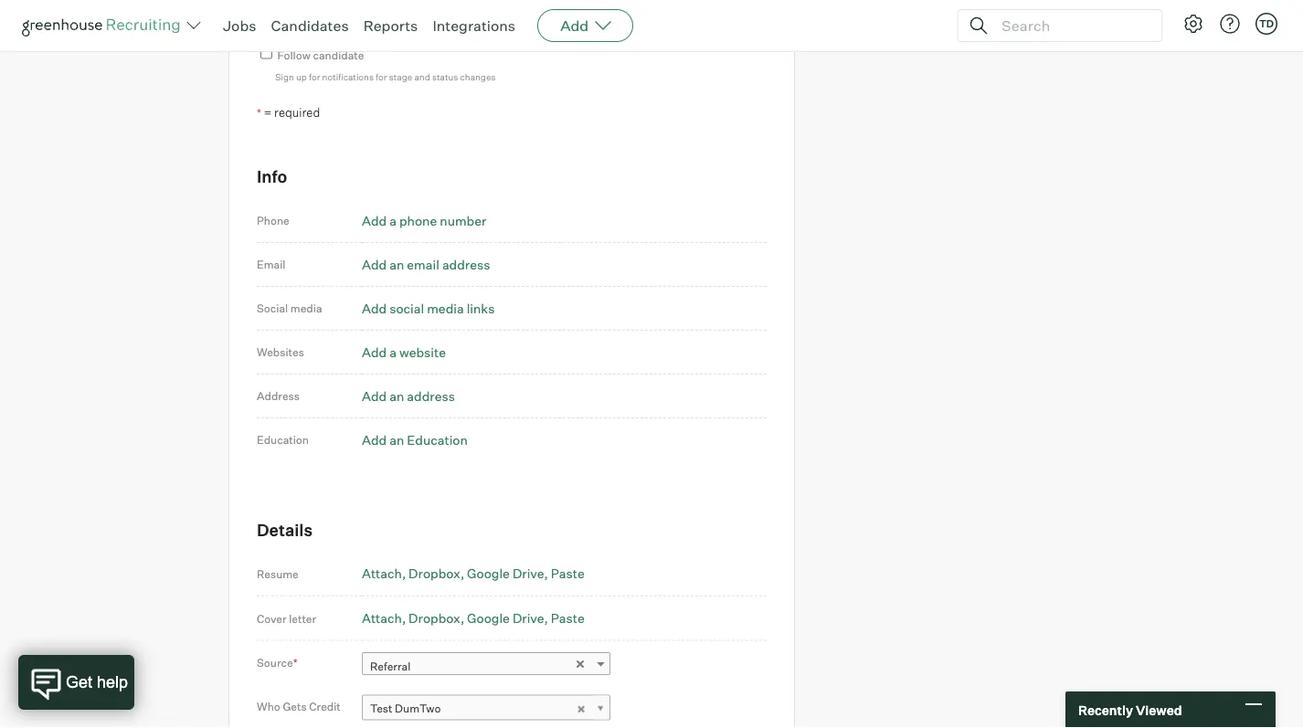 Task type: vqa. For each thing, say whether or not it's contained in the screenshot.
"letter"
yes



Task type: describe. For each thing, give the bounding box(es) containing it.
phone
[[257, 214, 290, 227]]

follow
[[277, 48, 311, 62]]

add a website link
[[362, 344, 446, 360]]

credit
[[309, 700, 341, 713]]

paste link for resume
[[551, 566, 585, 582]]

candidate
[[313, 48, 364, 62]]

paste for resume
[[551, 566, 585, 582]]

test dumtwo link
[[362, 695, 610, 721]]

a for phone
[[389, 212, 397, 228]]

td button
[[1256, 13, 1277, 35]]

recently viewed
[[1078, 702, 1182, 718]]

an for education
[[389, 432, 404, 448]]

add an email address link
[[362, 256, 490, 272]]

social
[[257, 301, 288, 315]]

td
[[1259, 17, 1274, 30]]

dropbox link for resume
[[409, 566, 464, 582]]

0 vertical spatial address
[[442, 256, 490, 272]]

an for email
[[389, 256, 404, 272]]

attach link for cover letter
[[362, 610, 406, 626]]

add for add a website
[[362, 344, 387, 360]]

resume
[[257, 567, 299, 581]]

=
[[264, 105, 272, 120]]

greenhouse recruiting image
[[22, 15, 186, 37]]

attach link for resume
[[362, 566, 406, 582]]

add an address link
[[362, 388, 455, 404]]

email
[[257, 258, 286, 271]]

add for add an address
[[362, 388, 387, 404]]

* inside * = required
[[257, 106, 261, 120]]

integrations link
[[433, 16, 516, 35]]

social media
[[257, 301, 322, 315]]

viewed
[[1136, 702, 1182, 718]]

test dumtwo
[[370, 702, 441, 715]]

add social media links
[[362, 300, 495, 316]]

add a website
[[362, 344, 446, 360]]

0 horizontal spatial education
[[257, 433, 309, 447]]

up
[[296, 71, 307, 82]]

0 horizontal spatial media
[[290, 301, 322, 315]]

sign up for notifications for stage and status changes
[[275, 71, 496, 82]]

add social media links link
[[362, 300, 495, 316]]

2 for from the left
[[376, 71, 387, 82]]

who gets credit
[[257, 700, 341, 713]]

candidates link
[[271, 16, 349, 35]]

add an email address
[[362, 256, 490, 272]]

status
[[432, 71, 458, 82]]

jobs link
[[223, 16, 256, 35]]

google for cover letter
[[467, 610, 510, 626]]

details
[[257, 519, 313, 540]]

attach dropbox google drive paste for resume
[[362, 566, 585, 582]]

test
[[370, 702, 392, 715]]

add for add social media links
[[362, 300, 387, 316]]

changes
[[460, 71, 496, 82]]

add for add an email address
[[362, 256, 387, 272]]

and
[[414, 71, 430, 82]]

td button
[[1252, 9, 1281, 38]]

reports link
[[363, 16, 418, 35]]

dropbox for resume
[[409, 566, 460, 582]]

social
[[389, 300, 424, 316]]

1 vertical spatial *
[[293, 656, 298, 670]]

google drive link for resume
[[467, 566, 548, 582]]

website
[[399, 344, 446, 360]]

an for address
[[389, 388, 404, 404]]

1 for from the left
[[309, 71, 320, 82]]

add a phone number
[[362, 212, 487, 228]]

1 vertical spatial address
[[407, 388, 455, 404]]

add an education link
[[362, 432, 468, 448]]



Task type: locate. For each thing, give the bounding box(es) containing it.
education down add an address link
[[407, 432, 468, 448]]

attach for resume
[[362, 566, 402, 582]]

2 a from the top
[[389, 344, 397, 360]]

* = required
[[257, 105, 320, 120]]

1 horizontal spatial for
[[376, 71, 387, 82]]

education down address
[[257, 433, 309, 447]]

google
[[467, 566, 510, 582], [467, 610, 510, 626]]

2 vertical spatial an
[[389, 432, 404, 448]]

configure image
[[1182, 13, 1204, 35]]

2 drive from the top
[[513, 610, 544, 626]]

info
[[257, 166, 287, 187]]

address down website
[[407, 388, 455, 404]]

* up gets in the bottom of the page
[[293, 656, 298, 670]]

0 vertical spatial attach link
[[362, 566, 406, 582]]

jobs
[[223, 16, 256, 35]]

0 vertical spatial google
[[467, 566, 510, 582]]

add an address
[[362, 388, 455, 404]]

media right the social
[[290, 301, 322, 315]]

attach dropbox google drive paste for cover letter
[[362, 610, 585, 626]]

email
[[407, 256, 439, 272]]

1 an from the top
[[389, 256, 404, 272]]

1 attach dropbox google drive paste from the top
[[362, 566, 585, 582]]

for
[[309, 71, 320, 82], [376, 71, 387, 82]]

1 horizontal spatial education
[[407, 432, 468, 448]]

1 vertical spatial dropbox link
[[409, 610, 464, 626]]

0 horizontal spatial for
[[309, 71, 320, 82]]

1 vertical spatial an
[[389, 388, 404, 404]]

add an education
[[362, 432, 468, 448]]

source
[[257, 656, 293, 670]]

1 vertical spatial attach
[[362, 610, 402, 626]]

paste link
[[551, 566, 585, 582], [551, 610, 585, 626]]

dropbox
[[409, 566, 460, 582], [409, 610, 460, 626]]

for left stage
[[376, 71, 387, 82]]

0 vertical spatial paste link
[[551, 566, 585, 582]]

1 attach link from the top
[[362, 566, 406, 582]]

notifications
[[322, 71, 374, 82]]

0 vertical spatial dropbox
[[409, 566, 460, 582]]

stage
[[389, 71, 412, 82]]

candidates
[[271, 16, 349, 35]]

dropbox for cover letter
[[409, 610, 460, 626]]

for right up
[[309, 71, 320, 82]]

*
[[257, 106, 261, 120], [293, 656, 298, 670]]

2 paste from the top
[[551, 610, 585, 626]]

address
[[257, 389, 300, 403]]

media
[[427, 300, 464, 316], [290, 301, 322, 315]]

drive for resume
[[513, 566, 544, 582]]

a for website
[[389, 344, 397, 360]]

reports
[[363, 16, 418, 35]]

paste
[[551, 566, 585, 582], [551, 610, 585, 626]]

add a phone number link
[[362, 212, 487, 228]]

2 an from the top
[[389, 388, 404, 404]]

* left =
[[257, 106, 261, 120]]

attach
[[362, 566, 402, 582], [362, 610, 402, 626]]

referral link
[[362, 653, 610, 679]]

2 paste link from the top
[[551, 610, 585, 626]]

1 vertical spatial google drive link
[[467, 610, 548, 626]]

1 vertical spatial drive
[[513, 610, 544, 626]]

1 horizontal spatial media
[[427, 300, 464, 316]]

add button
[[537, 9, 633, 42]]

2 attach from the top
[[362, 610, 402, 626]]

a left website
[[389, 344, 397, 360]]

0 vertical spatial dropbox link
[[409, 566, 464, 582]]

paste for cover letter
[[551, 610, 585, 626]]

integrations
[[433, 16, 516, 35]]

1 google from the top
[[467, 566, 510, 582]]

3 an from the top
[[389, 432, 404, 448]]

1 vertical spatial paste
[[551, 610, 585, 626]]

paste link for cover letter
[[551, 610, 585, 626]]

who
[[257, 700, 280, 713]]

1 drive from the top
[[513, 566, 544, 582]]

Follow candidate checkbox
[[260, 47, 272, 59]]

sign
[[275, 71, 294, 82]]

1 dropbox from the top
[[409, 566, 460, 582]]

an left email
[[389, 256, 404, 272]]

drive
[[513, 566, 544, 582], [513, 610, 544, 626]]

a
[[389, 212, 397, 228], [389, 344, 397, 360]]

2 google from the top
[[467, 610, 510, 626]]

1 horizontal spatial *
[[293, 656, 298, 670]]

2 dropbox link from the top
[[409, 610, 464, 626]]

0 vertical spatial a
[[389, 212, 397, 228]]

source *
[[257, 656, 298, 670]]

attach link
[[362, 566, 406, 582], [362, 610, 406, 626]]

an down the add a website
[[389, 388, 404, 404]]

2 dropbox from the top
[[409, 610, 460, 626]]

a left phone
[[389, 212, 397, 228]]

1 google drive link from the top
[[467, 566, 548, 582]]

dropbox link for cover letter
[[409, 610, 464, 626]]

address right email
[[442, 256, 490, 272]]

phone
[[399, 212, 437, 228]]

add
[[560, 16, 589, 35], [362, 212, 387, 228], [362, 256, 387, 272], [362, 300, 387, 316], [362, 344, 387, 360], [362, 388, 387, 404], [362, 432, 387, 448]]

required
[[274, 105, 320, 120]]

2 attach link from the top
[[362, 610, 406, 626]]

dropbox link
[[409, 566, 464, 582], [409, 610, 464, 626]]

2 attach dropbox google drive paste from the top
[[362, 610, 585, 626]]

media left links
[[427, 300, 464, 316]]

0 horizontal spatial *
[[257, 106, 261, 120]]

1 attach from the top
[[362, 566, 402, 582]]

0 vertical spatial an
[[389, 256, 404, 272]]

follow candidate
[[277, 48, 364, 62]]

referral
[[370, 659, 411, 673]]

recently
[[1078, 702, 1133, 718]]

attach dropbox google drive paste
[[362, 566, 585, 582], [362, 610, 585, 626]]

0 vertical spatial paste
[[551, 566, 585, 582]]

1 vertical spatial attach dropbox google drive paste
[[362, 610, 585, 626]]

0 vertical spatial drive
[[513, 566, 544, 582]]

0 vertical spatial attach dropbox google drive paste
[[362, 566, 585, 582]]

dumtwo
[[395, 702, 441, 715]]

1 vertical spatial attach link
[[362, 610, 406, 626]]

gets
[[283, 700, 307, 713]]

0 vertical spatial google drive link
[[467, 566, 548, 582]]

1 a from the top
[[389, 212, 397, 228]]

1 vertical spatial paste link
[[551, 610, 585, 626]]

google for resume
[[467, 566, 510, 582]]

0 vertical spatial attach
[[362, 566, 402, 582]]

1 vertical spatial google
[[467, 610, 510, 626]]

1 vertical spatial a
[[389, 344, 397, 360]]

drive for cover letter
[[513, 610, 544, 626]]

add for add
[[560, 16, 589, 35]]

add for add a phone number
[[362, 212, 387, 228]]

1 dropbox link from the top
[[409, 566, 464, 582]]

an
[[389, 256, 404, 272], [389, 388, 404, 404], [389, 432, 404, 448]]

1 vertical spatial dropbox
[[409, 610, 460, 626]]

letter
[[289, 612, 316, 625]]

address
[[442, 256, 490, 272], [407, 388, 455, 404]]

1 paste link from the top
[[551, 566, 585, 582]]

education
[[407, 432, 468, 448], [257, 433, 309, 447]]

an down add an address link
[[389, 432, 404, 448]]

links
[[467, 300, 495, 316]]

cover
[[257, 612, 287, 625]]

add for add an education
[[362, 432, 387, 448]]

None text field
[[258, 0, 569, 24]]

Search text field
[[997, 12, 1145, 39]]

attach for cover letter
[[362, 610, 402, 626]]

2 google drive link from the top
[[467, 610, 548, 626]]

number
[[440, 212, 487, 228]]

websites
[[257, 345, 304, 359]]

google drive link
[[467, 566, 548, 582], [467, 610, 548, 626]]

add inside popup button
[[560, 16, 589, 35]]

google drive link for cover letter
[[467, 610, 548, 626]]

0 vertical spatial *
[[257, 106, 261, 120]]

1 paste from the top
[[551, 566, 585, 582]]

cover letter
[[257, 612, 316, 625]]



